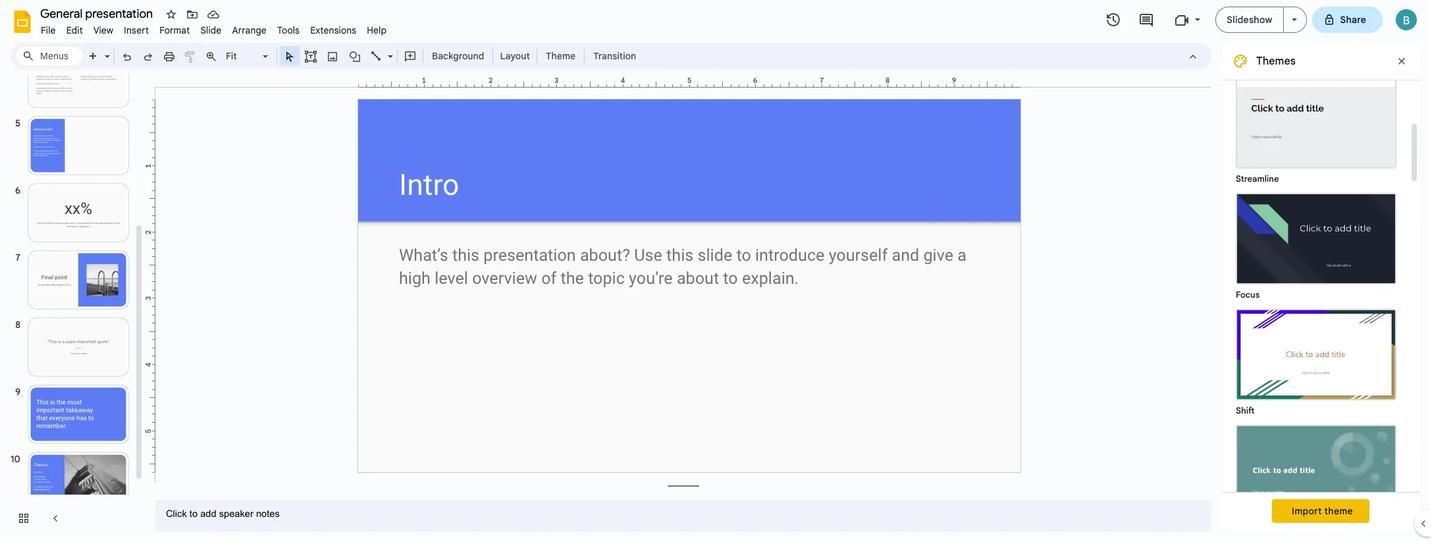 Task type: describe. For each thing, give the bounding box(es) containing it.
themes
[[1257, 55, 1296, 68]]

Zoom text field
[[224, 47, 261, 65]]

help menu item
[[362, 22, 392, 38]]

new slide with layout image
[[101, 47, 110, 52]]

momentum image
[[1238, 426, 1396, 515]]

Rename text field
[[36, 5, 161, 21]]

presentation options image
[[1292, 18, 1297, 21]]

main toolbar
[[82, 46, 643, 66]]

share button
[[1312, 7, 1383, 33]]

view
[[93, 24, 113, 36]]

themes application
[[0, 0, 1431, 542]]

layout button
[[496, 46, 534, 66]]

streamline
[[1236, 173, 1279, 184]]

themes section
[[1222, 43, 1420, 534]]

extensions
[[310, 24, 357, 36]]

focus
[[1236, 289, 1260, 300]]

Streamline radio
[[1230, 70, 1404, 186]]

import
[[1292, 505, 1322, 517]]

tools menu item
[[272, 22, 305, 38]]

import theme button
[[1273, 499, 1370, 523]]

insert image image
[[325, 47, 340, 65]]

arrange menu item
[[227, 22, 272, 38]]

tools
[[277, 24, 300, 36]]

share
[[1341, 14, 1367, 26]]

import theme
[[1292, 505, 1353, 517]]

shift
[[1236, 405, 1255, 416]]

format
[[160, 24, 190, 36]]

help
[[367, 24, 387, 36]]

arrange
[[232, 24, 267, 36]]

menu bar inside "menu bar" banner
[[36, 17, 392, 39]]

shape image
[[347, 47, 363, 65]]

Shift radio
[[1230, 302, 1404, 418]]



Task type: vqa. For each thing, say whether or not it's contained in the screenshot.
right Required question ELEMENT
no



Task type: locate. For each thing, give the bounding box(es) containing it.
edit menu item
[[61, 22, 88, 38]]

insert
[[124, 24, 149, 36]]

transition button
[[588, 46, 642, 66]]

background button
[[426, 46, 490, 66]]

extensions menu item
[[305, 22, 362, 38]]

edit
[[66, 24, 83, 36]]

slide
[[201, 24, 222, 36]]

navigation
[[0, 0, 145, 542]]

layout
[[500, 50, 530, 62]]

theme
[[1325, 505, 1353, 517]]

file menu item
[[36, 22, 61, 38]]

file
[[41, 24, 56, 36]]

theme button
[[540, 46, 582, 66]]

slideshow
[[1227, 14, 1273, 26]]

menu bar
[[36, 17, 392, 39]]

view menu item
[[88, 22, 119, 38]]

Menus field
[[16, 47, 82, 65]]

Momentum radio
[[1230, 418, 1404, 534]]

format menu item
[[154, 22, 195, 38]]

Focus radio
[[1230, 186, 1404, 302]]

theme
[[546, 50, 576, 62]]

transition
[[594, 50, 636, 62]]

menu bar banner
[[0, 0, 1431, 542]]

Star checkbox
[[162, 5, 180, 24]]

background
[[432, 50, 484, 62]]

Zoom field
[[222, 47, 274, 66]]

slideshow button
[[1216, 7, 1284, 33]]

menu bar containing file
[[36, 17, 392, 39]]

slide menu item
[[195, 22, 227, 38]]

insert menu item
[[119, 22, 154, 38]]



